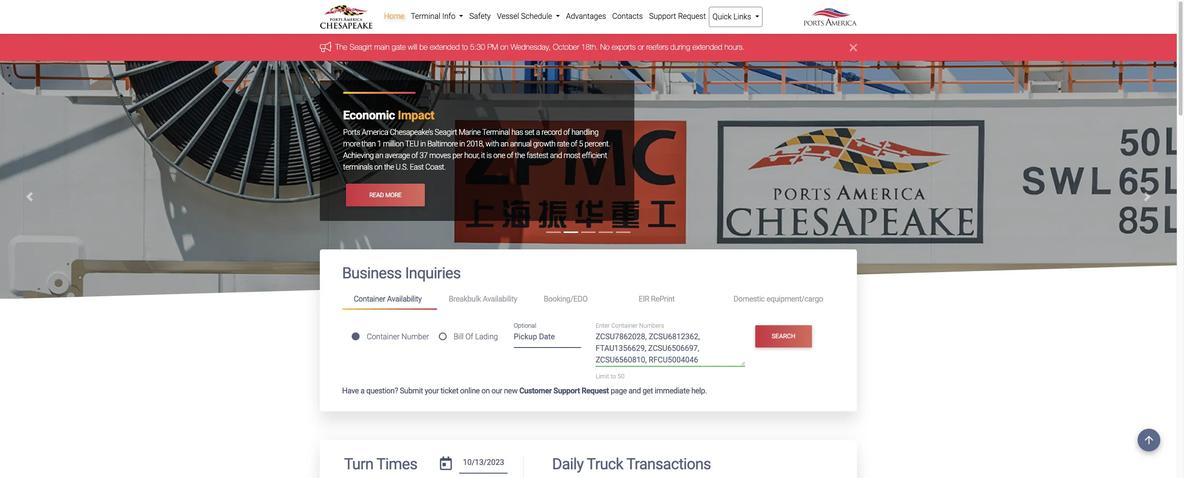 Task type: locate. For each thing, give the bounding box(es) containing it.
support up reefers
[[649, 12, 676, 21]]

ports
[[343, 128, 360, 137]]

a inside main content
[[361, 387, 365, 396]]

go to top image
[[1138, 429, 1161, 452]]

1
[[377, 140, 381, 149]]

and
[[550, 151, 562, 160], [629, 387, 641, 396]]

1 vertical spatial seagirt
[[435, 128, 457, 137]]

an right with
[[501, 140, 509, 149]]

2018,
[[467, 140, 484, 149]]

east
[[410, 163, 424, 172]]

request
[[678, 12, 706, 21], [582, 387, 609, 396]]

read more link
[[346, 184, 425, 207]]

2 vertical spatial container
[[367, 332, 400, 342]]

container for container availability
[[354, 295, 385, 304]]

a right set on the top left
[[536, 128, 540, 137]]

main content
[[313, 250, 865, 479]]

0 vertical spatial to
[[462, 43, 468, 52]]

page
[[611, 387, 627, 396]]

1 horizontal spatial in
[[460, 140, 465, 149]]

vessel
[[497, 12, 519, 21]]

1 horizontal spatial the
[[515, 151, 525, 160]]

on left our
[[482, 387, 490, 396]]

1 horizontal spatial request
[[678, 12, 706, 21]]

daily
[[552, 455, 584, 474]]

0 horizontal spatial support
[[554, 387, 580, 396]]

container right enter
[[612, 322, 638, 330]]

and left get
[[629, 387, 641, 396]]

domestic equipment/cargo link
[[722, 291, 835, 309]]

extended right be
[[430, 43, 460, 52]]

0 horizontal spatial availability
[[387, 295, 422, 304]]

schedule
[[521, 12, 552, 21]]

container left number
[[367, 332, 400, 342]]

info
[[442, 12, 456, 21]]

0 vertical spatial and
[[550, 151, 562, 160]]

availability down "business inquiries"
[[387, 295, 422, 304]]

of right one
[[507, 151, 513, 160]]

a right have
[[361, 387, 365, 396]]

1 vertical spatial a
[[361, 387, 365, 396]]

1 vertical spatial container
[[612, 322, 638, 330]]

request down limit
[[582, 387, 609, 396]]

0 horizontal spatial seagirt
[[350, 43, 372, 52]]

per
[[453, 151, 463, 160]]

1 horizontal spatial terminal
[[482, 128, 510, 137]]

home
[[384, 12, 405, 21]]

terminal info link
[[408, 7, 466, 26]]

0 horizontal spatial to
[[462, 43, 468, 52]]

more
[[343, 140, 360, 149]]

terminal up with
[[482, 128, 510, 137]]

of left the 5
[[571, 140, 577, 149]]

wednesday,
[[511, 43, 551, 52]]

and down rate
[[550, 151, 562, 160]]

2 availability from the left
[[483, 295, 517, 304]]

marine
[[459, 128, 481, 137]]

on right pm
[[501, 43, 509, 52]]

than
[[362, 140, 376, 149]]

to inside alert
[[462, 43, 468, 52]]

breakbulk availability
[[449, 295, 517, 304]]

0 vertical spatial an
[[501, 140, 509, 149]]

availability
[[387, 295, 422, 304], [483, 295, 517, 304]]

the left u.s.
[[384, 163, 394, 172]]

bill
[[454, 332, 464, 342]]

our
[[492, 387, 502, 396]]

0 horizontal spatial on
[[374, 163, 383, 172]]

enter container numbers
[[596, 322, 665, 330]]

growth
[[533, 140, 556, 149]]

help.
[[692, 387, 707, 396]]

times
[[377, 455, 417, 474]]

close image
[[850, 42, 857, 53]]

1 vertical spatial and
[[629, 387, 641, 396]]

1 horizontal spatial a
[[536, 128, 540, 137]]

0 horizontal spatial extended
[[430, 43, 460, 52]]

0 horizontal spatial request
[[582, 387, 609, 396]]

record
[[542, 128, 562, 137]]

the
[[515, 151, 525, 160], [384, 163, 394, 172]]

2 horizontal spatial on
[[501, 43, 509, 52]]

1 horizontal spatial and
[[629, 387, 641, 396]]

will
[[408, 43, 417, 52]]

extended right during
[[693, 43, 723, 52]]

0 horizontal spatial terminal
[[411, 12, 441, 21]]

0 vertical spatial the
[[515, 151, 525, 160]]

domestic
[[734, 295, 765, 304]]

of up rate
[[564, 128, 570, 137]]

0 vertical spatial terminal
[[411, 12, 441, 21]]

1 horizontal spatial extended
[[693, 43, 723, 52]]

0 horizontal spatial and
[[550, 151, 562, 160]]

terminal left the info
[[411, 12, 441, 21]]

support
[[649, 12, 676, 21], [554, 387, 580, 396]]

search button
[[755, 326, 812, 348]]

seagirt inside ports america chesapeake's seagirt marine terminal has set a record of handling more than 1 million teu in baltimore in 2018,                         with an annual growth rate of 5 percent. achieving an average of 37 moves per hour, it is one of the fastest and most efficient terminals on the u.s. east coast.
[[435, 128, 457, 137]]

reprint
[[651, 295, 675, 304]]

1 vertical spatial support
[[554, 387, 580, 396]]

set
[[525, 128, 535, 137]]

request left quick on the top of page
[[678, 12, 706, 21]]

2 extended from the left
[[693, 43, 723, 52]]

equipment/cargo
[[767, 295, 823, 304]]

on inside alert
[[501, 43, 509, 52]]

support inside support request link
[[649, 12, 676, 21]]

0 horizontal spatial a
[[361, 387, 365, 396]]

0 horizontal spatial the
[[384, 163, 394, 172]]

with
[[486, 140, 499, 149]]

container down business
[[354, 295, 385, 304]]

37
[[420, 151, 428, 160]]

contacts
[[613, 12, 643, 21]]

container
[[354, 295, 385, 304], [612, 322, 638, 330], [367, 332, 400, 342]]

0 horizontal spatial in
[[420, 140, 426, 149]]

0 vertical spatial support
[[649, 12, 676, 21]]

of left 37
[[412, 151, 418, 160]]

bullhorn image
[[320, 42, 335, 52]]

calendar day image
[[440, 457, 452, 471]]

0 vertical spatial on
[[501, 43, 509, 52]]

1 vertical spatial terminal
[[482, 128, 510, 137]]

the seagirt main gate will be extended to 5:30 pm on wednesday, october 18th.  no exports or reefers during extended hours. link
[[335, 43, 745, 52]]

seagirt up baltimore on the left top
[[435, 128, 457, 137]]

main
[[374, 43, 390, 52]]

breakbulk
[[449, 295, 481, 304]]

of
[[564, 128, 570, 137], [571, 140, 577, 149], [412, 151, 418, 160], [507, 151, 513, 160]]

1 vertical spatial request
[[582, 387, 609, 396]]

business
[[342, 265, 402, 283]]

in up per
[[460, 140, 465, 149]]

coast.
[[426, 163, 446, 172]]

terminal
[[411, 12, 441, 21], [482, 128, 510, 137]]

to
[[462, 43, 468, 52], [611, 373, 616, 381]]

1 vertical spatial to
[[611, 373, 616, 381]]

on inside ports america chesapeake's seagirt marine terminal has set a record of handling more than 1 million teu in baltimore in 2018,                         with an annual growth rate of 5 percent. achieving an average of 37 moves per hour, it is one of the fastest and most efficient terminals on the u.s. east coast.
[[374, 163, 383, 172]]

the seagirt main gate will be extended to 5:30 pm on wednesday, october 18th.  no exports or reefers during extended hours.
[[335, 43, 745, 52]]

economic impact
[[343, 109, 435, 123]]

1 horizontal spatial seagirt
[[435, 128, 457, 137]]

efficient
[[582, 151, 607, 160]]

the down annual
[[515, 151, 525, 160]]

seagirt inside alert
[[350, 43, 372, 52]]

advantages
[[566, 12, 606, 21]]

impact
[[398, 109, 435, 123]]

seagirt right the
[[350, 43, 372, 52]]

eir
[[639, 295, 650, 304]]

quick links
[[713, 12, 753, 21]]

5
[[579, 140, 583, 149]]

customer
[[519, 387, 552, 396]]

1 horizontal spatial support
[[649, 12, 676, 21]]

average
[[385, 151, 410, 160]]

Optional text field
[[514, 329, 581, 349]]

online
[[460, 387, 480, 396]]

inquiries
[[405, 265, 461, 283]]

1 horizontal spatial availability
[[483, 295, 517, 304]]

None text field
[[460, 455, 508, 474]]

on right terminals
[[374, 163, 383, 172]]

the seagirt main gate will be extended to 5:30 pm on wednesday, october 18th.  no exports or reefers during extended hours. alert
[[0, 34, 1177, 61]]

bill of lading
[[454, 332, 498, 342]]

1 vertical spatial on
[[374, 163, 383, 172]]

breakbulk availability link
[[437, 291, 532, 309]]

1 extended from the left
[[430, 43, 460, 52]]

0 horizontal spatial an
[[375, 151, 383, 160]]

an down the 1
[[375, 151, 383, 160]]

0 vertical spatial container
[[354, 295, 385, 304]]

eir reprint link
[[627, 291, 722, 309]]

support right customer
[[554, 387, 580, 396]]

on
[[501, 43, 509, 52], [374, 163, 383, 172], [482, 387, 490, 396]]

to left the 5:30
[[462, 43, 468, 52]]

1 horizontal spatial to
[[611, 373, 616, 381]]

1 horizontal spatial on
[[482, 387, 490, 396]]

most
[[564, 151, 580, 160]]

an
[[501, 140, 509, 149], [375, 151, 383, 160]]

0 vertical spatial seagirt
[[350, 43, 372, 52]]

to left 50
[[611, 373, 616, 381]]

economic
[[343, 109, 395, 123]]

0 vertical spatial a
[[536, 128, 540, 137]]

have a question? submit your ticket online on our new customer support request page and get immediate help.
[[342, 387, 707, 396]]

in right teu
[[420, 140, 426, 149]]

availability right breakbulk
[[483, 295, 517, 304]]

1 availability from the left
[[387, 295, 422, 304]]

container for container number
[[367, 332, 400, 342]]

annual
[[510, 140, 532, 149]]

2 vertical spatial on
[[482, 387, 490, 396]]

reefers
[[647, 43, 668, 52]]

no
[[600, 43, 610, 52]]



Task type: describe. For each thing, give the bounding box(es) containing it.
search
[[772, 333, 796, 340]]

one
[[494, 151, 505, 160]]

18th.
[[582, 43, 598, 52]]

vessel schedule link
[[494, 7, 563, 26]]

turn times
[[344, 455, 417, 474]]

number
[[402, 332, 429, 342]]

support request link
[[646, 7, 709, 26]]

safety link
[[466, 7, 494, 26]]

container number
[[367, 332, 429, 342]]

million
[[383, 140, 404, 149]]

hours.
[[725, 43, 745, 52]]

the
[[335, 43, 348, 52]]

terminal info
[[411, 12, 458, 21]]

turn
[[344, 455, 373, 474]]

truck
[[587, 455, 623, 474]]

quick
[[713, 12, 732, 21]]

daily truck transactions
[[552, 455, 711, 474]]

fastest
[[527, 151, 549, 160]]

domestic equipment/cargo
[[734, 295, 823, 304]]

1 vertical spatial the
[[384, 163, 394, 172]]

safety
[[470, 12, 491, 21]]

during
[[671, 43, 691, 52]]

2 in from the left
[[460, 140, 465, 149]]

and inside main content
[[629, 387, 641, 396]]

ticket
[[441, 387, 459, 396]]

availability for container availability
[[387, 295, 422, 304]]

it
[[481, 151, 485, 160]]

immediate
[[655, 387, 690, 396]]

a inside ports america chesapeake's seagirt marine terminal has set a record of handling more than 1 million teu in baltimore in 2018,                         with an annual growth rate of 5 percent. achieving an average of 37 moves per hour, it is one of the fastest and most efficient terminals on the u.s. east coast.
[[536, 128, 540, 137]]

submit
[[400, 387, 423, 396]]

vessel schedule
[[497, 12, 554, 21]]

0 vertical spatial request
[[678, 12, 706, 21]]

1 horizontal spatial an
[[501, 140, 509, 149]]

chesapeake's
[[390, 128, 433, 137]]

rate
[[557, 140, 569, 149]]

u.s.
[[396, 163, 408, 172]]

1 vertical spatial an
[[375, 151, 383, 160]]

or
[[638, 43, 644, 52]]

contacts link
[[609, 7, 646, 26]]

have
[[342, 387, 359, 396]]

quick links link
[[709, 7, 763, 27]]

booking/edo link
[[532, 291, 627, 309]]

terminals
[[343, 163, 373, 172]]

main content containing business inquiries
[[313, 250, 865, 479]]

business inquiries
[[342, 265, 461, 283]]

advantages link
[[563, 7, 609, 26]]

home link
[[381, 7, 408, 26]]

limit to 50
[[596, 373, 625, 381]]

booking/edo
[[544, 295, 588, 304]]

your
[[425, 387, 439, 396]]

numbers
[[639, 322, 665, 330]]

handling
[[572, 128, 599, 137]]

read more
[[369, 192, 402, 199]]

ports america chesapeake's seagirt marine terminal has set a record of handling more than 1 million teu in baltimore in 2018,                         with an annual growth rate of 5 percent. achieving an average of 37 moves per hour, it is one of the fastest and most efficient terminals on the u.s. east coast.
[[343, 128, 610, 172]]

lading
[[475, 332, 498, 342]]

pm
[[488, 43, 498, 52]]

customer support request link
[[519, 387, 609, 396]]

terminal inside terminal info link
[[411, 12, 441, 21]]

achieving
[[343, 151, 374, 160]]

of
[[466, 332, 473, 342]]

is
[[487, 151, 492, 160]]

exports
[[612, 43, 636, 52]]

be
[[420, 43, 428, 52]]

new
[[504, 387, 518, 396]]

and inside ports america chesapeake's seagirt marine terminal has set a record of handling more than 1 million teu in baltimore in 2018,                         with an annual growth rate of 5 percent. achieving an average of 37 moves per hour, it is one of the fastest and most efficient terminals on the u.s. east coast.
[[550, 151, 562, 160]]

1 in from the left
[[420, 140, 426, 149]]

economic engine image
[[0, 61, 1177, 479]]

get
[[643, 387, 653, 396]]

Enter Container Numbers text field
[[596, 332, 745, 367]]

support request
[[649, 12, 706, 21]]

50
[[618, 373, 625, 381]]

terminal inside ports america chesapeake's seagirt marine terminal has set a record of handling more than 1 million teu in baltimore in 2018,                         with an annual growth rate of 5 percent. achieving an average of 37 moves per hour, it is one of the fastest and most efficient terminals on the u.s. east coast.
[[482, 128, 510, 137]]

container availability
[[354, 295, 422, 304]]

october
[[553, 43, 579, 52]]

availability for breakbulk availability
[[483, 295, 517, 304]]

eir reprint
[[639, 295, 675, 304]]

teu
[[405, 140, 419, 149]]

more
[[385, 192, 402, 199]]

transactions
[[627, 455, 711, 474]]

5:30
[[470, 43, 485, 52]]

gate
[[392, 43, 406, 52]]



Task type: vqa. For each thing, say whether or not it's contained in the screenshot.
Contacts
yes



